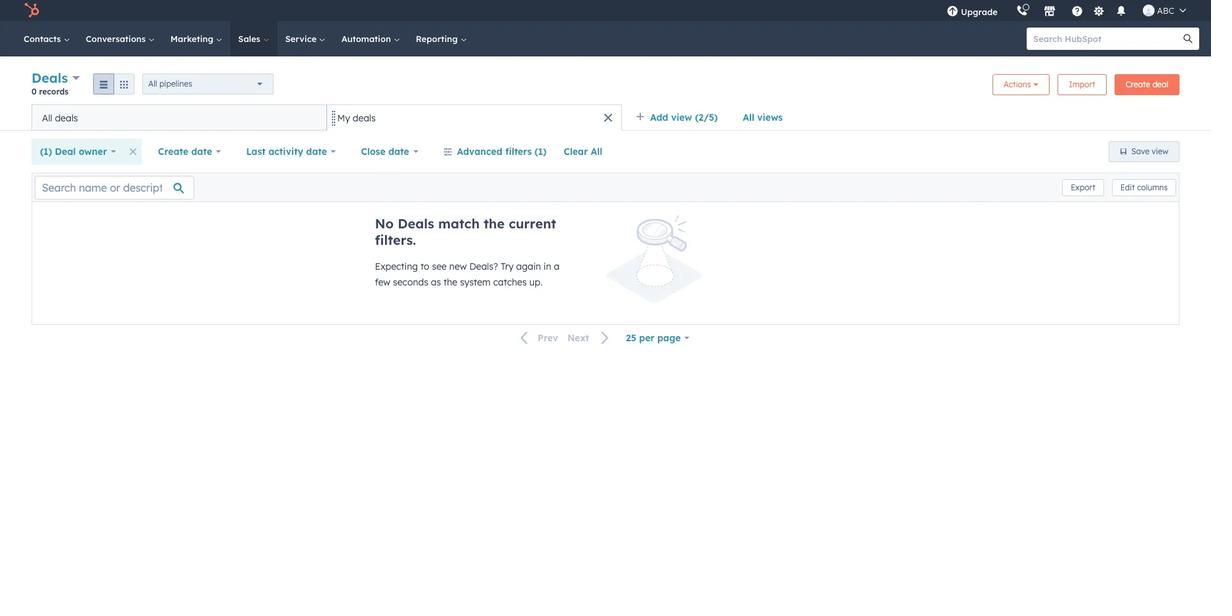 Task type: locate. For each thing, give the bounding box(es) containing it.
clear all
[[564, 146, 603, 158]]

again
[[516, 261, 541, 272]]

the inside expecting to see new deals? try again in a few seconds as the system catches up.
[[444, 276, 458, 288]]

all views
[[743, 112, 783, 123]]

clear
[[564, 146, 588, 158]]

save view button
[[1109, 141, 1180, 162]]

(1) inside popup button
[[40, 146, 52, 158]]

(1)
[[40, 146, 52, 158], [535, 146, 547, 158]]

no deals match the current filters.
[[375, 215, 557, 248]]

2 (1) from the left
[[535, 146, 547, 158]]

view right save
[[1152, 146, 1169, 156]]

in
[[544, 261, 551, 272]]

group
[[93, 73, 135, 94]]

prev
[[538, 332, 558, 344]]

1 vertical spatial view
[[1152, 146, 1169, 156]]

Search HubSpot search field
[[1027, 28, 1188, 50]]

create inside button
[[1126, 79, 1151, 89]]

0 vertical spatial create
[[1126, 79, 1151, 89]]

deals right my
[[353, 112, 376, 124]]

deals
[[55, 112, 78, 124], [353, 112, 376, 124]]

last activity date
[[246, 146, 327, 158]]

date
[[191, 146, 212, 158], [306, 146, 327, 158], [388, 146, 409, 158]]

2 deals from the left
[[353, 112, 376, 124]]

1 (1) from the left
[[40, 146, 52, 158]]

my deals
[[337, 112, 376, 124]]

2 date from the left
[[306, 146, 327, 158]]

settings link
[[1091, 4, 1108, 17]]

hubspot link
[[16, 3, 49, 18]]

0 horizontal spatial create
[[158, 146, 189, 158]]

deals inside button
[[353, 112, 376, 124]]

close date
[[361, 146, 409, 158]]

try
[[501, 261, 514, 272]]

(2/5)
[[695, 112, 718, 123]]

view inside popup button
[[671, 112, 692, 123]]

date inside close date popup button
[[388, 146, 409, 158]]

the
[[484, 215, 505, 232], [444, 276, 458, 288]]

0 vertical spatial the
[[484, 215, 505, 232]]

edit columns button
[[1112, 179, 1177, 196]]

clear all button
[[555, 138, 611, 165]]

page
[[658, 332, 681, 344]]

settings image
[[1094, 6, 1105, 17]]

my deals button
[[327, 104, 622, 131]]

all pipelines button
[[142, 73, 274, 94]]

view
[[671, 112, 692, 123], [1152, 146, 1169, 156]]

calling icon image
[[1016, 5, 1028, 17]]

1 horizontal spatial deals
[[353, 112, 376, 124]]

see
[[432, 261, 447, 272]]

edit columns
[[1121, 182, 1168, 192]]

date inside last activity date popup button
[[306, 146, 327, 158]]

date right activity
[[306, 146, 327, 158]]

1 horizontal spatial view
[[1152, 146, 1169, 156]]

1 horizontal spatial deals
[[398, 215, 434, 232]]

deals?
[[470, 261, 498, 272]]

0 vertical spatial deals
[[32, 70, 68, 86]]

export
[[1071, 182, 1096, 192]]

all views link
[[735, 104, 792, 131]]

1 deals from the left
[[55, 112, 78, 124]]

0 horizontal spatial view
[[671, 112, 692, 123]]

create inside popup button
[[158, 146, 189, 158]]

view right add
[[671, 112, 692, 123]]

advanced
[[457, 146, 503, 158]]

last
[[246, 146, 266, 158]]

0 horizontal spatial date
[[191, 146, 212, 158]]

(1) right filters at the top of the page
[[535, 146, 547, 158]]

(1) left deal
[[40, 146, 52, 158]]

date down all deals "button"
[[191, 146, 212, 158]]

create
[[1126, 79, 1151, 89], [158, 146, 189, 158]]

date for create date
[[191, 146, 212, 158]]

my
[[337, 112, 350, 124]]

all for all pipelines
[[148, 78, 157, 88]]

0 vertical spatial view
[[671, 112, 692, 123]]

deals down records
[[55, 112, 78, 124]]

prev button
[[513, 330, 563, 347]]

the right match
[[484, 215, 505, 232]]

1 horizontal spatial (1)
[[535, 146, 547, 158]]

notifications button
[[1110, 0, 1133, 21]]

views
[[758, 112, 783, 123]]

1 horizontal spatial the
[[484, 215, 505, 232]]

all left views
[[743, 112, 755, 123]]

all inside button
[[591, 146, 603, 158]]

all for all deals
[[42, 112, 52, 124]]

all deals
[[42, 112, 78, 124]]

service
[[285, 33, 319, 44]]

all inside "button"
[[42, 112, 52, 124]]

all down 0 records
[[42, 112, 52, 124]]

deals inside "button"
[[55, 112, 78, 124]]

menu containing abc
[[938, 0, 1196, 21]]

create deal button
[[1115, 74, 1180, 95]]

all pipelines
[[148, 78, 192, 88]]

1 vertical spatial deals
[[398, 215, 434, 232]]

upgrade
[[961, 7, 998, 17]]

catches
[[493, 276, 527, 288]]

create down all deals "button"
[[158, 146, 189, 158]]

notifications image
[[1116, 6, 1127, 18]]

date inside create date popup button
[[191, 146, 212, 158]]

all right the clear
[[591, 146, 603, 158]]

upgrade image
[[947, 6, 959, 18]]

deals for all deals
[[55, 112, 78, 124]]

system
[[460, 276, 491, 288]]

0 horizontal spatial the
[[444, 276, 458, 288]]

0 horizontal spatial deals
[[55, 112, 78, 124]]

the right as
[[444, 276, 458, 288]]

deals
[[32, 70, 68, 86], [398, 215, 434, 232]]

all inside popup button
[[148, 78, 157, 88]]

date right close on the left top
[[388, 146, 409, 158]]

0 horizontal spatial (1)
[[40, 146, 52, 158]]

reporting link
[[408, 21, 475, 56]]

create left deal
[[1126, 79, 1151, 89]]

1 vertical spatial create
[[158, 146, 189, 158]]

1 vertical spatial the
[[444, 276, 458, 288]]

1 horizontal spatial date
[[306, 146, 327, 158]]

deals right the no
[[398, 215, 434, 232]]

current
[[509, 215, 557, 232]]

contacts link
[[16, 21, 78, 56]]

deals inside no deals match the current filters.
[[398, 215, 434, 232]]

actions
[[1004, 79, 1031, 89]]

3 date from the left
[[388, 146, 409, 158]]

deals up 0 records
[[32, 70, 68, 86]]

0 horizontal spatial deals
[[32, 70, 68, 86]]

2 horizontal spatial date
[[388, 146, 409, 158]]

pipelines
[[159, 78, 192, 88]]

view for add
[[671, 112, 692, 123]]

automation link
[[334, 21, 408, 56]]

1 horizontal spatial create
[[1126, 79, 1151, 89]]

service link
[[277, 21, 334, 56]]

next button
[[563, 330, 618, 347]]

1 date from the left
[[191, 146, 212, 158]]

marketing
[[171, 33, 216, 44]]

all left pipelines
[[148, 78, 157, 88]]

deals banner
[[32, 68, 1180, 104]]

menu
[[938, 0, 1196, 21]]

pagination navigation
[[513, 329, 618, 347]]

per
[[639, 332, 655, 344]]

next
[[568, 332, 589, 344]]

view inside button
[[1152, 146, 1169, 156]]



Task type: describe. For each thing, give the bounding box(es) containing it.
add view (2/5)
[[650, 112, 718, 123]]

new
[[449, 261, 467, 272]]

help button
[[1066, 0, 1089, 21]]

import
[[1069, 79, 1096, 89]]

conversations
[[86, 33, 148, 44]]

create for create deal
[[1126, 79, 1151, 89]]

(1) deal owner button
[[32, 138, 125, 165]]

abc button
[[1135, 0, 1194, 21]]

deals for my deals
[[353, 112, 376, 124]]

marketplaces image
[[1044, 6, 1056, 18]]

save view
[[1132, 146, 1169, 156]]

sales
[[238, 33, 263, 44]]

date for close date
[[388, 146, 409, 158]]

group inside deals banner
[[93, 73, 135, 94]]

conversations link
[[78, 21, 163, 56]]

deal
[[1153, 79, 1169, 89]]

marketplaces button
[[1036, 0, 1064, 21]]

Search name or description search field
[[35, 176, 194, 199]]

owner
[[79, 146, 107, 158]]

25
[[626, 332, 637, 344]]

up.
[[530, 276, 543, 288]]

calling icon button
[[1011, 2, 1034, 19]]

0 records
[[32, 87, 68, 96]]

filters.
[[375, 232, 416, 248]]

match
[[438, 215, 480, 232]]

sales link
[[230, 21, 277, 56]]

columns
[[1137, 182, 1168, 192]]

advanced filters (1) button
[[435, 138, 555, 165]]

(1) deal owner
[[40, 146, 107, 158]]

create deal
[[1126, 79, 1169, 89]]

a
[[554, 261, 560, 272]]

as
[[431, 276, 441, 288]]

last activity date button
[[238, 138, 345, 165]]

save
[[1132, 146, 1150, 156]]

25 per page
[[626, 332, 681, 344]]

no
[[375, 215, 394, 232]]

all for all views
[[743, 112, 755, 123]]

import button
[[1058, 74, 1107, 95]]

activity
[[269, 146, 303, 158]]

deals inside popup button
[[32, 70, 68, 86]]

to
[[421, 261, 430, 272]]

few
[[375, 276, 391, 288]]

close date button
[[353, 138, 427, 165]]

0
[[32, 87, 37, 96]]

seconds
[[393, 276, 428, 288]]

export button
[[1063, 179, 1104, 196]]

deal
[[55, 146, 76, 158]]

hubspot image
[[24, 3, 39, 18]]

create for create date
[[158, 146, 189, 158]]

automation
[[342, 33, 394, 44]]

abc
[[1158, 5, 1175, 16]]

reporting
[[416, 33, 460, 44]]

expecting
[[375, 261, 418, 272]]

add
[[650, 112, 669, 123]]

brad klo image
[[1143, 5, 1155, 16]]

contacts
[[24, 33, 63, 44]]

filters
[[505, 146, 532, 158]]

deals button
[[32, 68, 80, 87]]

records
[[39, 87, 68, 96]]

expecting to see new deals? try again in a few seconds as the system catches up.
[[375, 261, 560, 288]]

marketing link
[[163, 21, 230, 56]]

(1) inside 'button'
[[535, 146, 547, 158]]

the inside no deals match the current filters.
[[484, 215, 505, 232]]

help image
[[1072, 6, 1083, 18]]

search button
[[1177, 28, 1200, 50]]

create date
[[158, 146, 212, 158]]

edit
[[1121, 182, 1135, 192]]

all deals button
[[32, 104, 327, 131]]

actions button
[[993, 74, 1050, 95]]

close
[[361, 146, 386, 158]]

view for save
[[1152, 146, 1169, 156]]

advanced filters (1)
[[457, 146, 547, 158]]

create date button
[[150, 138, 230, 165]]

search image
[[1184, 34, 1193, 43]]

add view (2/5) button
[[627, 104, 735, 131]]



Task type: vqa. For each thing, say whether or not it's contained in the screenshot.
No data to show
no



